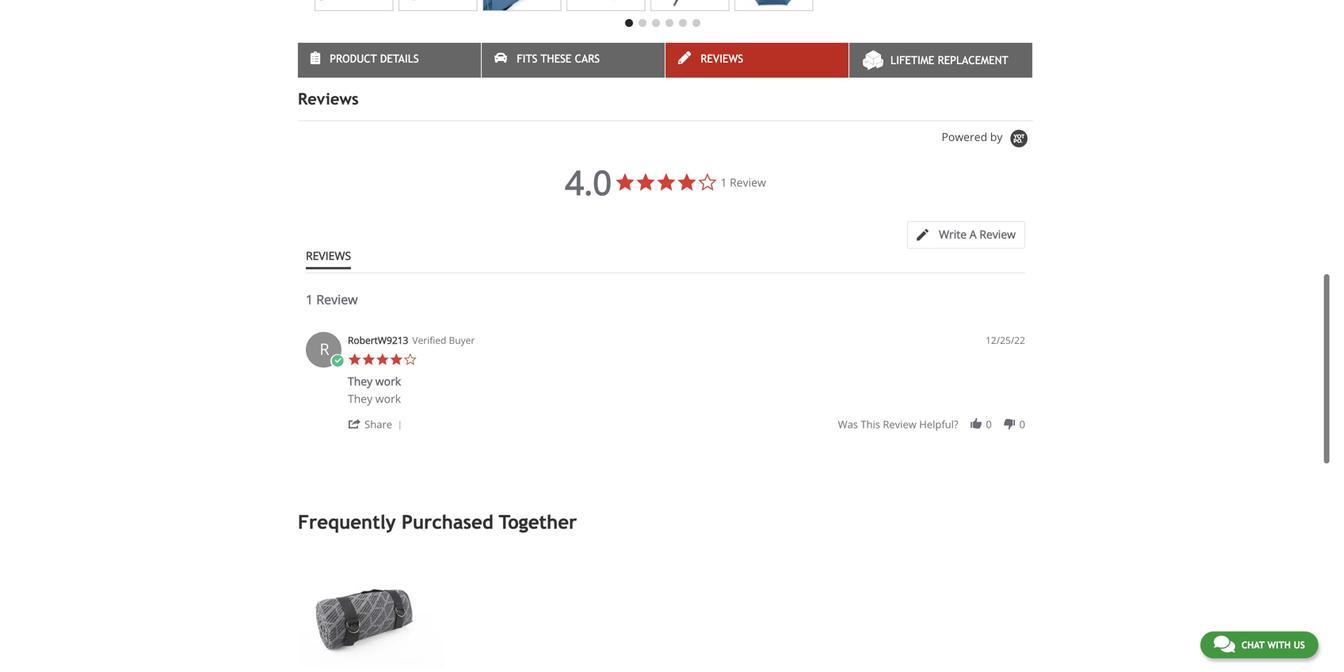 Task type: locate. For each thing, give the bounding box(es) containing it.
product
[[330, 11, 377, 24]]

0 horizontal spatial reviews
[[298, 48, 359, 67]]

chat with us link
[[1200, 632, 1319, 658]]

0 vertical spatial they
[[348, 332, 373, 347]]

details
[[380, 11, 419, 24]]

reviews
[[701, 11, 743, 24], [298, 48, 359, 67]]

comments image
[[1214, 635, 1235, 654]]

tab list
[[306, 208, 351, 228]]

work up share dropdown button
[[375, 350, 401, 365]]

us
[[1294, 639, 1305, 651]]

share
[[365, 376, 392, 390]]

mini
[[299, 635, 327, 652]]

1
[[306, 250, 313, 267]]

they
[[348, 332, 373, 347], [348, 350, 373, 365]]

chat with us
[[1242, 639, 1305, 651]]

1 work from the top
[[375, 332, 401, 347]]

fits these cars link
[[482, 2, 665, 36]]

reviews link
[[666, 2, 849, 36]]

work down robertw9213
[[375, 332, 401, 347]]

chat
[[1242, 639, 1265, 651]]

0 vertical spatial work
[[375, 332, 401, 347]]

they work they work
[[348, 332, 401, 365]]

1 vertical spatial they
[[348, 350, 373, 365]]

0 vertical spatial reviews
[[701, 11, 743, 24]]

robertw9213
[[348, 292, 408, 305]]

4.0
[[565, 118, 612, 164]]

work
[[375, 332, 401, 347], [375, 350, 401, 365]]

1 vertical spatial work
[[375, 350, 401, 365]]

tab
[[306, 208, 351, 228]]



Task type: vqa. For each thing, say whether or not it's contained in the screenshot.
STOCK
no



Task type: describe. For each thing, give the bounding box(es) containing it.
blanket
[[331, 635, 392, 652]]

review
[[316, 250, 358, 267]]

these
[[541, 11, 572, 24]]

4.0 star rating element
[[565, 118, 612, 164]]

2 work from the top
[[375, 350, 401, 365]]

with
[[1268, 639, 1291, 651]]

product details
[[330, 11, 419, 24]]

mini blanket signet
[[299, 635, 443, 652]]

fits these cars
[[517, 11, 600, 24]]

product details link
[[298, 2, 481, 36]]

1 they from the top
[[348, 332, 373, 347]]

signet
[[396, 635, 443, 652]]

1 review
[[306, 250, 358, 267]]

2 they from the top
[[348, 350, 373, 365]]

fits
[[517, 11, 537, 24]]

they work heading
[[348, 332, 401, 351]]

share image
[[348, 376, 362, 390]]

mini blanket signet link
[[299, 635, 445, 652]]

cars
[[575, 11, 600, 24]]

share button
[[348, 375, 408, 390]]

seperator image
[[395, 380, 405, 389]]

1 horizontal spatial reviews
[[701, 11, 743, 24]]

mini blanket signet image
[[299, 517, 445, 626]]

1 vertical spatial reviews
[[298, 48, 359, 67]]

r
[[320, 297, 329, 319]]



